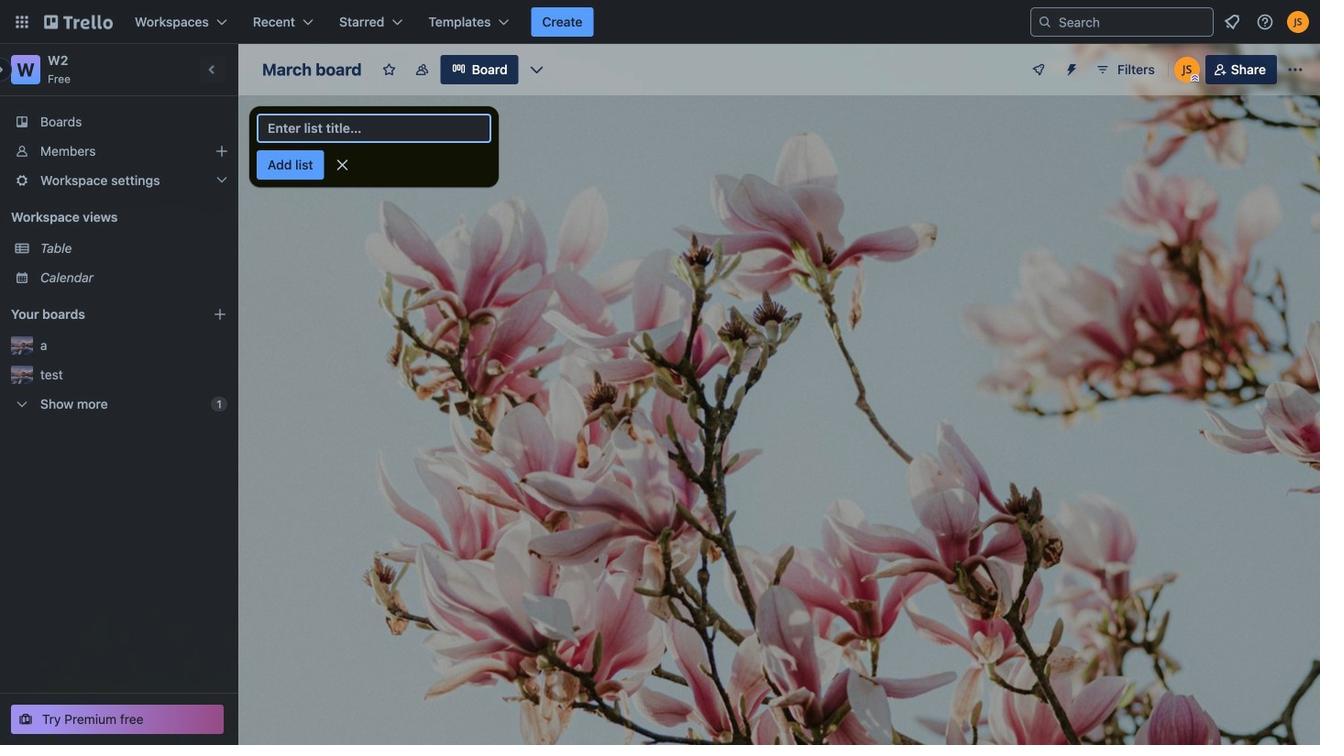 Task type: describe. For each thing, give the bounding box(es) containing it.
john smith (johnsmith38824343) image
[[1287, 11, 1309, 33]]

this member is an admin of this board. image
[[1191, 74, 1199, 83]]

Enter list title… text field
[[257, 114, 491, 143]]

cancel list editing image
[[333, 156, 352, 174]]

add board image
[[213, 307, 227, 322]]

power ups image
[[1031, 62, 1046, 77]]

your boards with 3 items element
[[11, 303, 185, 325]]

0 notifications image
[[1221, 11, 1243, 33]]

back to home image
[[44, 7, 113, 37]]



Task type: locate. For each thing, give the bounding box(es) containing it.
customize views image
[[528, 61, 546, 79]]

show menu image
[[1286, 61, 1304, 79]]

john smith (johnsmith38824343) image
[[1174, 57, 1200, 83]]

automation image
[[1057, 55, 1083, 81]]

workspace visible image
[[415, 62, 430, 77]]

Search field
[[1052, 9, 1213, 35]]

open information menu image
[[1256, 13, 1274, 31]]

star or unstar board image
[[382, 62, 397, 77]]

primary element
[[0, 0, 1320, 44]]

workspace navigation collapse icon image
[[200, 57, 226, 83]]

search image
[[1038, 15, 1052, 29]]

Board name text field
[[253, 55, 371, 84]]



Task type: vqa. For each thing, say whether or not it's contained in the screenshot.
the home icon
no



